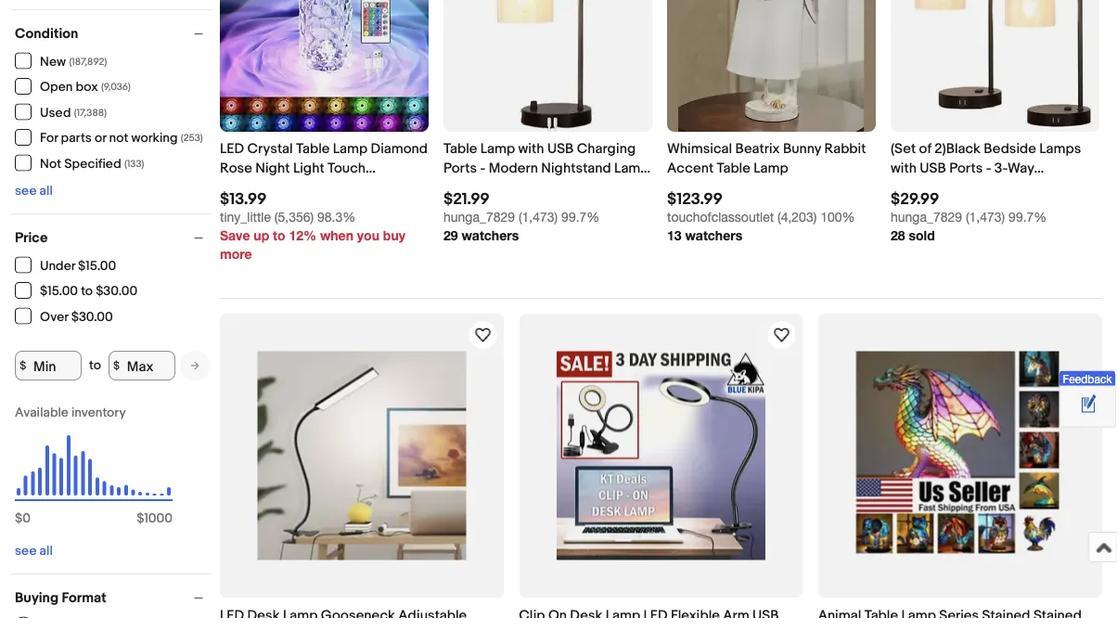 Task type: vqa. For each thing, say whether or not it's contained in the screenshot.
Projects at the left top of page
no



Task type: describe. For each thing, give the bounding box(es) containing it.
Minimum Value in $ text field
[[15, 351, 82, 381]]

when
[[320, 228, 354, 243]]

price
[[15, 229, 48, 246]]

touchofclassoutlet
[[667, 209, 774, 225]]

rose
[[220, 160, 252, 177]]

price button
[[15, 229, 212, 246]]

with inside table lamp with usb charging ports - modern nightstand lamp - l4.3 $21.99 hunga_7829 (1,473) 99.7% 29 watchers
[[518, 141, 544, 157]]

lamp inside led crystal table lamp diamond rose night light touch atmosphere bedside bar $13.99 tiny_little (5,356) 98.3% save up to 12% when you buy more
[[333, 141, 368, 157]]

diamond
[[371, 141, 428, 157]]

see for condition
[[15, 183, 37, 199]]

box
[[76, 79, 98, 95]]

open
[[40, 79, 73, 95]]

hunga_7829 inside table lamp with usb charging ports - modern nightstand lamp - l4.3 $21.99 hunga_7829 (1,473) 99.7% 29 watchers
[[444, 209, 515, 225]]

rabbit
[[825, 141, 866, 157]]

hunga_7829 inside (set of 2)black bedside lamps with usb ports - 3-way dimmable - l3.22 $29.99 hunga_7829 (1,473) 99.7% 28 sold
[[891, 209, 963, 225]]

2 vertical spatial to
[[89, 358, 101, 374]]

atmosphere
[[220, 180, 299, 196]]

save
[[220, 228, 250, 243]]

0 vertical spatial $15.00
[[78, 258, 116, 274]]

not
[[109, 130, 128, 146]]

$123.99 touchofclassoutlet (4,203) 100% 13 watchers
[[667, 190, 855, 243]]

(set of 2)black bedside lamps with usb ports - 3-way dimmable - l3.22 heading
[[891, 141, 1082, 196]]

modern
[[489, 160, 538, 177]]

under
[[40, 258, 75, 274]]

(4,203)
[[778, 209, 817, 225]]

1 vertical spatial $15.00
[[40, 284, 78, 299]]

watch clip on desk lamp led flexible arm usb dimmable study reading table night light image
[[771, 324, 793, 346]]

1 vertical spatial to
[[81, 284, 93, 299]]

bar
[[357, 180, 378, 196]]

heading for clip on desk lamp led flexible arm usb dimmable study reading table night light image
[[519, 607, 788, 618]]

(1,473) inside table lamp with usb charging ports - modern nightstand lamp - l4.3 $21.99 hunga_7829 (1,473) 99.7% 29 watchers
[[519, 209, 558, 225]]

led crystal table lamp diamond rose night light touch atmosphere bedside bar link
[[220, 139, 429, 196]]

see all for price
[[15, 543, 53, 559]]

clip on desk lamp led flexible arm usb dimmable study reading table night light image
[[557, 351, 766, 560]]

tiny_little
[[220, 209, 271, 225]]

beatrix
[[736, 141, 780, 157]]

light
[[293, 160, 325, 177]]

see all for condition
[[15, 183, 53, 199]]

1 vertical spatial $30.00
[[71, 309, 113, 325]]

condition button
[[15, 25, 212, 42]]

ports inside table lamp with usb charging ports - modern nightstand lamp - l4.3 $21.99 hunga_7829 (1,473) 99.7% 29 watchers
[[444, 160, 477, 177]]

lamp inside the whimsical beatrix bunny rabbit accent table lamp
[[754, 160, 789, 177]]

up
[[254, 228, 269, 243]]

$29.99
[[891, 190, 940, 209]]

open box (9,036)
[[40, 79, 131, 95]]

13
[[667, 228, 682, 243]]

parts
[[61, 130, 92, 146]]

specified
[[64, 156, 121, 172]]

watchers inside table lamp with usb charging ports - modern nightstand lamp - l4.3 $21.99 hunga_7829 (1,473) 99.7% 29 watchers
[[462, 228, 519, 243]]

available
[[15, 405, 69, 420]]

not
[[40, 156, 61, 172]]

buying
[[15, 589, 59, 606]]

inventory
[[71, 405, 126, 420]]

29
[[444, 228, 458, 243]]

over $30.00 link
[[15, 308, 114, 325]]

bedside inside (set of 2)black bedside lamps with usb ports - 3-way dimmable - l3.22 $29.99 hunga_7829 (1,473) 99.7% 28 sold
[[984, 141, 1037, 157]]

or
[[95, 130, 106, 146]]

Maximum Value in $ text field
[[108, 351, 175, 381]]

see for price
[[15, 543, 37, 559]]

table inside table lamp with usb charging ports - modern nightstand lamp - l4.3 $21.99 hunga_7829 (1,473) 99.7% 29 watchers
[[444, 141, 477, 157]]

dimmable
[[891, 180, 956, 196]]

whimsical beatrix bunny rabbit accent table lamp
[[667, 141, 866, 177]]

buying format button
[[15, 589, 212, 606]]

$ up "buying format" dropdown button
[[137, 510, 144, 526]]

under $15.00
[[40, 258, 116, 274]]

format
[[62, 589, 106, 606]]

100%
[[821, 209, 855, 225]]

condition
[[15, 25, 78, 42]]

buying format
[[15, 589, 106, 606]]

$ 1000
[[137, 510, 173, 526]]

night
[[255, 160, 290, 177]]

buy
[[383, 228, 406, 243]]

$ up inventory
[[113, 359, 120, 372]]

$15.00 to $30.00
[[40, 284, 138, 299]]

available inventory
[[15, 405, 126, 420]]

sold
[[909, 228, 935, 243]]

not specified (133)
[[40, 156, 144, 172]]

12%
[[289, 228, 317, 243]]

used
[[40, 105, 71, 121]]

usb inside (set of 2)black bedside lamps with usb ports - 3-way dimmable - l3.22 $29.99 hunga_7829 (1,473) 99.7% 28 sold
[[920, 160, 947, 177]]

heading for the led desk lamp gooseneck adjustable lamp with clamp eye-caring reading desk light image
[[220, 607, 498, 618]]

$ up buying
[[15, 510, 22, 526]]

(187,892)
[[69, 56, 107, 68]]

$13.99
[[220, 190, 267, 209]]

see all button for price
[[15, 543, 53, 559]]

whimsical beatrix bunny rabbit accent table lamp image
[[667, 0, 876, 132]]

new (187,892)
[[40, 54, 107, 70]]

for parts or not working (253)
[[40, 130, 203, 146]]

28
[[891, 228, 905, 243]]

bedside inside led crystal table lamp diamond rose night light touch atmosphere bedside bar $13.99 tiny_little (5,356) 98.3% save up to 12% when you buy more
[[302, 180, 354, 196]]

(set of 2)black bedside lamps with usb ports - 3-way dimmable - l3.22 $29.99 hunga_7829 (1,473) 99.7% 28 sold
[[891, 141, 1082, 243]]

(set of 2)black bedside lamps with usb ports - 3-way dimmable - l3.22 image
[[891, 0, 1100, 132]]

table lamp with usb charging ports - modern nightstand lamp - l4.3 link
[[444, 139, 652, 196]]



Task type: locate. For each thing, give the bounding box(es) containing it.
with down (set
[[891, 160, 917, 177]]

you
[[357, 228, 380, 243]]

2 horizontal spatial table
[[717, 160, 751, 177]]

lamp down beatrix
[[754, 160, 789, 177]]

with up modern
[[518, 141, 544, 157]]

2 all from the top
[[39, 543, 53, 559]]

watchers
[[462, 228, 519, 243], [685, 228, 743, 243]]

2 see all from the top
[[15, 543, 53, 559]]

0 horizontal spatial hunga_7829
[[444, 209, 515, 225]]

watch led desk lamp gooseneck adjustable lamp with clamp eye-caring reading desk light image
[[472, 324, 494, 346]]

bedside up 3-
[[984, 141, 1037, 157]]

0
[[22, 510, 31, 526]]

(133)
[[124, 158, 144, 170]]

whimsical beatrix bunny rabbit accent table lamp link
[[667, 139, 876, 178]]

accent
[[667, 160, 714, 177]]

$30.00 down 'under $15.00'
[[96, 284, 138, 299]]

ports down 2)black
[[950, 160, 983, 177]]

usb down of
[[920, 160, 947, 177]]

2 heading from the left
[[519, 607, 788, 618]]

see up price
[[15, 183, 37, 199]]

- left 'l4.3'
[[444, 180, 449, 196]]

$ 0
[[15, 510, 31, 526]]

table up light on the top left
[[296, 141, 330, 157]]

3 heading from the left
[[818, 607, 1082, 618]]

1000
[[144, 510, 173, 526]]

$15.00 up "over $30.00" link
[[40, 284, 78, 299]]

(17,388)
[[74, 107, 107, 119]]

table inside the whimsical beatrix bunny rabbit accent table lamp
[[717, 160, 751, 177]]

0 horizontal spatial (1,473)
[[519, 209, 558, 225]]

whimsical beatrix bunny rabbit accent table lamp heading
[[667, 141, 866, 177]]

watchers right 29
[[462, 228, 519, 243]]

2 (1,473) from the left
[[966, 209, 1005, 225]]

bunny
[[783, 141, 822, 157]]

heading
[[220, 607, 498, 618], [519, 607, 788, 618], [818, 607, 1082, 618]]

$
[[20, 359, 26, 372], [113, 359, 120, 372], [15, 510, 22, 526], [137, 510, 144, 526]]

1 horizontal spatial watchers
[[685, 228, 743, 243]]

0 horizontal spatial ports
[[444, 160, 477, 177]]

to down 'under $15.00'
[[81, 284, 93, 299]]

$123.99
[[667, 190, 723, 209]]

(1,473) down 'l3.22'
[[966, 209, 1005, 225]]

1 horizontal spatial 99.7%
[[1009, 209, 1047, 225]]

2 see from the top
[[15, 543, 37, 559]]

(set of 2)black bedside lamps with usb ports - 3-way dimmable - l3.22 link
[[891, 139, 1100, 196]]

l3.22
[[967, 180, 1001, 196]]

1 hunga_7829 from the left
[[444, 209, 515, 225]]

0 horizontal spatial heading
[[220, 607, 498, 618]]

0 vertical spatial see all button
[[15, 183, 53, 199]]

99.7% down 'way' on the top right of the page
[[1009, 209, 1047, 225]]

to inside led crystal table lamp diamond rose night light touch atmosphere bedside bar $13.99 tiny_little (5,356) 98.3% save up to 12% when you buy more
[[273, 228, 285, 243]]

0 horizontal spatial table
[[296, 141, 330, 157]]

all down not
[[39, 183, 53, 199]]

99.7%
[[562, 209, 600, 225], [1009, 209, 1047, 225]]

all for price
[[39, 543, 53, 559]]

1 heading from the left
[[220, 607, 498, 618]]

0 vertical spatial bedside
[[984, 141, 1037, 157]]

way
[[1008, 160, 1034, 177]]

nightstand
[[541, 160, 611, 177]]

all for condition
[[39, 183, 53, 199]]

$15.00 to $30.00 link
[[15, 282, 138, 299]]

1 horizontal spatial table
[[444, 141, 477, 157]]

0 vertical spatial with
[[518, 141, 544, 157]]

2 watchers from the left
[[685, 228, 743, 243]]

0 vertical spatial see
[[15, 183, 37, 199]]

99.7% inside (set of 2)black bedside lamps with usb ports - 3-way dimmable - l3.22 $29.99 hunga_7829 (1,473) 99.7% 28 sold
[[1009, 209, 1047, 225]]

ports
[[444, 160, 477, 177], [950, 160, 983, 177]]

see all button down not
[[15, 183, 53, 199]]

$ up "available"
[[20, 359, 26, 372]]

(9,036)
[[101, 81, 131, 93]]

hunga_7829 down 'l4.3'
[[444, 209, 515, 225]]

usb up nightstand
[[548, 141, 574, 157]]

table lamp with usb charging ports - modern nightstand lamp - l4.3 $21.99 hunga_7829 (1,473) 99.7% 29 watchers
[[444, 141, 649, 243]]

table lamp with usb charging ports - modern nightstand lamp - l4.3 heading
[[444, 141, 651, 196]]

feedback
[[1063, 373, 1112, 386]]

watchers inside $123.99 touchofclassoutlet (4,203) 100% 13 watchers
[[685, 228, 743, 243]]

- left 'l3.22'
[[959, 180, 964, 196]]

1 vertical spatial all
[[39, 543, 53, 559]]

1 watchers from the left
[[462, 228, 519, 243]]

1 horizontal spatial with
[[891, 160, 917, 177]]

99.7% down nightstand
[[562, 209, 600, 225]]

2 horizontal spatial heading
[[818, 607, 1082, 618]]

1 99.7% from the left
[[562, 209, 600, 225]]

lamp up touch
[[333, 141, 368, 157]]

(5,356)
[[275, 209, 314, 225]]

see down 0
[[15, 543, 37, 559]]

0 horizontal spatial bedside
[[302, 180, 354, 196]]

of
[[919, 141, 932, 157]]

with
[[518, 141, 544, 157], [891, 160, 917, 177]]

(1,473) down the "table lamp with usb charging ports - modern nightstand lamp - l4.3" heading at the top of the page
[[519, 209, 558, 225]]

lamps
[[1040, 141, 1082, 157]]

table up 'l4.3'
[[444, 141, 477, 157]]

led
[[220, 141, 244, 157]]

1 see all button from the top
[[15, 183, 53, 199]]

hunga_7829
[[444, 209, 515, 225], [891, 209, 963, 225]]

ports inside (set of 2)black bedside lamps with usb ports - 3-way dimmable - l3.22 $29.99 hunga_7829 (1,473) 99.7% 28 sold
[[950, 160, 983, 177]]

table down beatrix
[[717, 160, 751, 177]]

graph of available inventory between $0 and $1000+ image
[[15, 405, 173, 536]]

1 horizontal spatial heading
[[519, 607, 788, 618]]

$21.99
[[444, 190, 490, 209]]

used (17,388)
[[40, 105, 107, 121]]

2 see all button from the top
[[15, 543, 53, 559]]

1 all from the top
[[39, 183, 53, 199]]

animal table lamp series stained stained night light retro desk lamps gift image
[[856, 351, 1065, 560]]

hunga_7829 up sold at the top right
[[891, 209, 963, 225]]

for
[[40, 130, 58, 146]]

3-
[[995, 160, 1008, 177]]

1 vertical spatial see all
[[15, 543, 53, 559]]

- left 3-
[[986, 160, 992, 177]]

0 horizontal spatial 99.7%
[[562, 209, 600, 225]]

$30.00 down "$15.00 to $30.00"
[[71, 309, 113, 325]]

-
[[480, 160, 486, 177], [986, 160, 992, 177], [444, 180, 449, 196], [959, 180, 964, 196]]

usb inside table lamp with usb charging ports - modern nightstand lamp - l4.3 $21.99 hunga_7829 (1,473) 99.7% 29 watchers
[[548, 141, 574, 157]]

0 vertical spatial all
[[39, 183, 53, 199]]

1 vertical spatial see
[[15, 543, 37, 559]]

- left modern
[[480, 160, 486, 177]]

more
[[220, 246, 252, 262]]

1 horizontal spatial hunga_7829
[[891, 209, 963, 225]]

see all down 0
[[15, 543, 53, 559]]

under $15.00 link
[[15, 257, 117, 274]]

0 horizontal spatial with
[[518, 141, 544, 157]]

0 horizontal spatial watchers
[[462, 228, 519, 243]]

0 vertical spatial see all
[[15, 183, 53, 199]]

over
[[40, 309, 68, 325]]

1 horizontal spatial ports
[[950, 160, 983, 177]]

l4.3
[[452, 180, 479, 196]]

0 horizontal spatial usb
[[548, 141, 574, 157]]

$15.00
[[78, 258, 116, 274], [40, 284, 78, 299]]

1 vertical spatial with
[[891, 160, 917, 177]]

all up buying
[[39, 543, 53, 559]]

see all down not
[[15, 183, 53, 199]]

98.3%
[[317, 209, 356, 225]]

1 vertical spatial see all button
[[15, 543, 53, 559]]

(1,473)
[[519, 209, 558, 225], [966, 209, 1005, 225]]

led desk lamp gooseneck adjustable lamp with clamp eye-caring reading desk light image
[[258, 351, 467, 560]]

see
[[15, 183, 37, 199], [15, 543, 37, 559]]

1 horizontal spatial bedside
[[984, 141, 1037, 157]]

to left maximum value in $ text box on the left of the page
[[89, 358, 101, 374]]

1 horizontal spatial usb
[[920, 160, 947, 177]]

lamp down charging
[[615, 160, 649, 177]]

2 99.7% from the left
[[1009, 209, 1047, 225]]

lamp up modern
[[481, 141, 515, 157]]

0 vertical spatial $30.00
[[96, 284, 138, 299]]

(1,473) inside (set of 2)black bedside lamps with usb ports - 3-way dimmable - l3.22 $29.99 hunga_7829 (1,473) 99.7% 28 sold
[[966, 209, 1005, 225]]

2)black
[[935, 141, 981, 157]]

table inside led crystal table lamp diamond rose night light touch atmosphere bedside bar $13.99 tiny_little (5,356) 98.3% save up to 12% when you buy more
[[296, 141, 330, 157]]

led crystal table lamp diamond rose night light touch atmosphere bedside bar image
[[220, 0, 429, 132]]

whimsical
[[667, 141, 732, 157]]

led crystal table lamp diamond rose night light touch atmosphere bedside bar heading
[[220, 141, 428, 196]]

crystal
[[247, 141, 293, 157]]

1 see from the top
[[15, 183, 37, 199]]

ports up 'l4.3'
[[444, 160, 477, 177]]

see all button
[[15, 183, 53, 199], [15, 543, 53, 559]]

2 hunga_7829 from the left
[[891, 209, 963, 225]]

99.7% inside table lamp with usb charging ports - modern nightstand lamp - l4.3 $21.99 hunga_7829 (1,473) 99.7% 29 watchers
[[562, 209, 600, 225]]

1 vertical spatial usb
[[920, 160, 947, 177]]

1 (1,473) from the left
[[519, 209, 558, 225]]

1 vertical spatial bedside
[[302, 180, 354, 196]]

1 horizontal spatial (1,473)
[[966, 209, 1005, 225]]

with inside (set of 2)black bedside lamps with usb ports - 3-way dimmable - l3.22 $29.99 hunga_7829 (1,473) 99.7% 28 sold
[[891, 160, 917, 177]]

(253)
[[181, 132, 203, 144]]

over $30.00
[[40, 309, 113, 325]]

to right up
[[273, 228, 285, 243]]

$30.00
[[96, 284, 138, 299], [71, 309, 113, 325]]

touch
[[328, 160, 366, 177]]

0 vertical spatial to
[[273, 228, 285, 243]]

see all button for condition
[[15, 183, 53, 199]]

2 ports from the left
[[950, 160, 983, 177]]

bedside down touch
[[302, 180, 354, 196]]

see all button down 0
[[15, 543, 53, 559]]

$15.00 up "$15.00 to $30.00"
[[78, 258, 116, 274]]

0 vertical spatial usb
[[548, 141, 574, 157]]

usb
[[548, 141, 574, 157], [920, 160, 947, 177]]

charging
[[577, 141, 636, 157]]

1 ports from the left
[[444, 160, 477, 177]]

led crystal table lamp diamond rose night light touch atmosphere bedside bar $13.99 tiny_little (5,356) 98.3% save up to 12% when you buy more
[[220, 141, 428, 262]]

watchers down touchofclassoutlet
[[685, 228, 743, 243]]

to
[[273, 228, 285, 243], [81, 284, 93, 299], [89, 358, 101, 374]]

(set
[[891, 141, 916, 157]]

1 see all from the top
[[15, 183, 53, 199]]

working
[[131, 130, 178, 146]]

all
[[39, 183, 53, 199], [39, 543, 53, 559]]

table lamp with usb charging ports - modern nightstand lamp - l4.3 image
[[444, 0, 652, 132]]

new
[[40, 54, 66, 70]]



